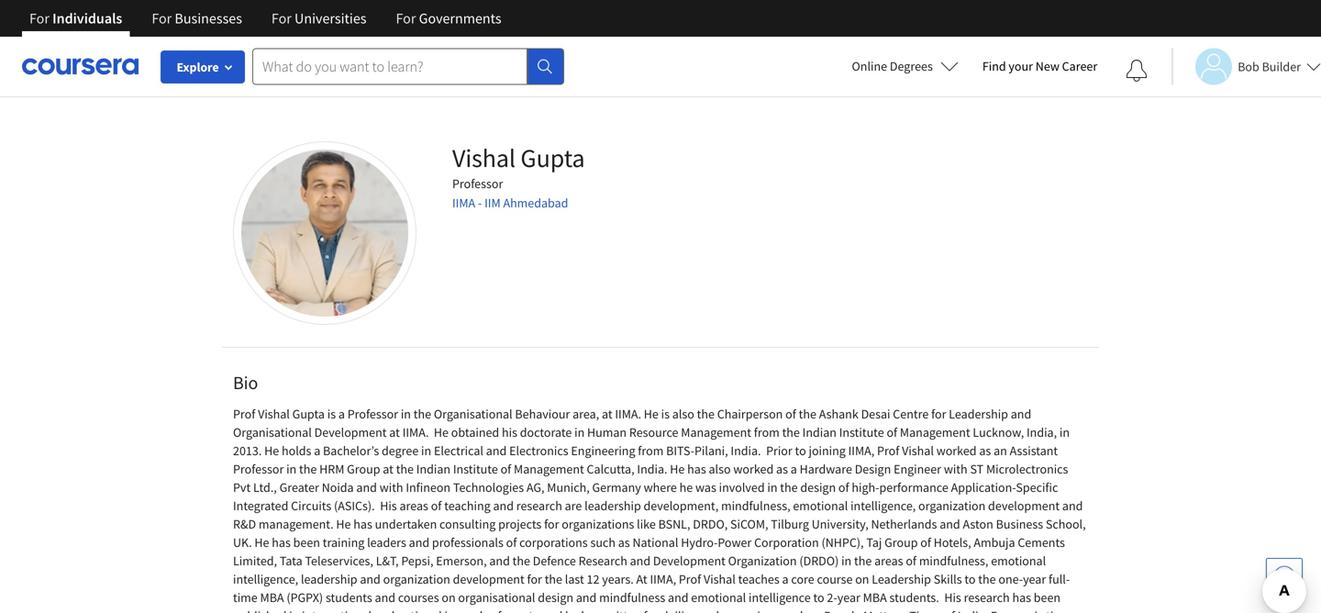 Task type: locate. For each thing, give the bounding box(es) containing it.
leadership down teleservices,
[[301, 571, 358, 587]]

design down the "hardware"
[[801, 479, 836, 496]]

1 vertical spatial he
[[565, 608, 579, 613]]

gupta
[[521, 142, 585, 174], [292, 406, 325, 422]]

indian
[[803, 424, 837, 441], [416, 461, 451, 477]]

professor up the bachelor's
[[348, 406, 398, 422]]

1 horizontal spatial intelligence,
[[851, 497, 916, 514]]

help center image
[[1274, 565, 1296, 587]]

mindfulness, down hotels,
[[919, 553, 989, 569]]

india,
[[1027, 424, 1057, 441], [958, 608, 988, 613]]

organization up aston
[[919, 497, 986, 514]]

resource
[[629, 424, 679, 441]]

design
[[801, 479, 836, 496], [538, 589, 574, 606]]

and up pepsi,
[[409, 534, 430, 551]]

1 horizontal spatial year
[[1023, 571, 1046, 587]]

institute down desai
[[840, 424, 884, 441]]

full-
[[1049, 571, 1070, 587]]

1 vertical spatial leadership
[[301, 571, 358, 587]]

leadership up lucknow,
[[949, 406, 1009, 422]]

0 vertical spatial gupta
[[521, 142, 585, 174]]

0 vertical spatial to
[[795, 442, 806, 459]]

0 vertical spatial professor
[[452, 175, 503, 192]]

organization
[[919, 497, 986, 514], [383, 571, 450, 587]]

hydro-
[[681, 534, 718, 551]]

has left written in the bottom left of the page
[[581, 608, 600, 613]]

2 vertical spatial to
[[814, 589, 825, 606]]

0 vertical spatial leadership
[[949, 406, 1009, 422]]

also down 'pilani,'
[[709, 461, 731, 477]]

0 vertical spatial worked
[[937, 442, 977, 459]]

iima. up degree
[[403, 424, 429, 441]]

he down bits-
[[670, 461, 685, 477]]

1 vertical spatial development
[[653, 553, 726, 569]]

areas down taj
[[875, 553, 904, 569]]

professionals
[[432, 534, 504, 551]]

intelligence,
[[851, 497, 916, 514], [233, 571, 298, 587]]

for individuals
[[29, 9, 122, 28]]

for governments
[[396, 9, 502, 28]]

for down defence
[[527, 571, 542, 587]]

human
[[587, 424, 627, 441]]

india, down skills
[[958, 608, 988, 613]]

in up degree
[[401, 406, 411, 422]]

for for businesses
[[152, 9, 172, 28]]

show notifications image
[[1126, 60, 1148, 82]]

1 vertical spatial development
[[453, 571, 525, 587]]

students.
[[890, 589, 940, 606]]

mba up matters,
[[863, 589, 887, 606]]

he up the resource
[[644, 406, 659, 422]]

2 horizontal spatial emotional
[[991, 553, 1046, 569]]

vishal gupta professor iima - iim ahmedabad
[[452, 142, 585, 211]]

​ right (asics).
[[378, 497, 378, 514]]

the up prior at the bottom right of page
[[782, 424, 800, 441]]

indian up the joining
[[803, 424, 837, 441]]

1 vertical spatial iima,
[[650, 571, 676, 587]]

0 horizontal spatial mba
[[260, 589, 284, 606]]

design down last
[[538, 589, 574, 606]]

the up degree
[[414, 406, 431, 422]]

last
[[565, 571, 584, 587]]

of up "technologies"
[[501, 461, 511, 477]]

0 horizontal spatial to
[[795, 442, 806, 459]]

indian up infineon
[[416, 461, 451, 477]]

12
[[587, 571, 600, 587]]

as down prior at the bottom right of page
[[776, 461, 788, 477]]

3 for from the left
[[272, 9, 292, 28]]

calcutta,
[[587, 461, 635, 477]]

behaviour
[[515, 406, 570, 422]]

year up people
[[838, 589, 861, 606]]

design
[[855, 461, 891, 477]]

(nhpc),
[[822, 534, 864, 551]]

development up "organisational"
[[453, 571, 525, 587]]

0 horizontal spatial gupta
[[292, 406, 325, 422]]

the up tilburg
[[780, 479, 798, 496]]

bob builder
[[1238, 58, 1301, 75]]

development down hydro-
[[653, 553, 726, 569]]

1 vertical spatial worked
[[734, 461, 774, 477]]

intelligence, down limited,
[[233, 571, 298, 587]]

None search field
[[252, 48, 564, 85]]

4 for from the left
[[396, 9, 416, 28]]

1 vertical spatial also
[[709, 461, 731, 477]]

at down degree
[[383, 461, 394, 477]]

1 horizontal spatial emotional
[[793, 497, 848, 514]]

organizations
[[562, 516, 635, 532]]

0 vertical spatial research
[[517, 497, 562, 514]]

been down management.
[[293, 534, 320, 551]]

limited,
[[233, 553, 277, 569]]

projects
[[498, 516, 542, 532]]

has down one-
[[1013, 589, 1032, 606]]

1 vertical spatial gupta
[[292, 406, 325, 422]]

1 horizontal spatial organisational
[[434, 406, 513, 422]]

1 vertical spatial group
[[885, 534, 918, 551]]

ltd.,
[[253, 479, 277, 496]]

0 horizontal spatial year
[[838, 589, 861, 606]]

ambuja
[[974, 534, 1016, 551]]

builder
[[1262, 58, 1301, 75]]

is
[[327, 406, 336, 422], [661, 406, 670, 422]]

is up the bachelor's
[[327, 406, 336, 422]]

1 horizontal spatial organization
[[919, 497, 986, 514]]

emotional up one-
[[991, 553, 1046, 569]]

1 vertical spatial india,
[[958, 608, 988, 613]]

the down taj
[[854, 553, 872, 569]]

for businesses
[[152, 9, 242, 28]]

1 mba from the left
[[260, 589, 284, 606]]

development,
[[644, 497, 719, 514]]

he right 2013.
[[264, 442, 279, 459]]

are
[[565, 497, 582, 514]]

electrical
[[434, 442, 484, 459]]

1 vertical spatial his
[[945, 589, 962, 606]]

published
[[233, 608, 287, 613]]

emotional
[[793, 497, 848, 514], [991, 553, 1046, 569], [691, 589, 746, 606]]

vishal up engineer
[[902, 442, 934, 459]]

0 horizontal spatial india.
[[637, 461, 668, 477]]

1 horizontal spatial his
[[945, 589, 962, 606]]

0 horizontal spatial his
[[380, 497, 397, 514]]

1 horizontal spatial leadership
[[949, 406, 1009, 422]]

1 horizontal spatial gupta
[[521, 142, 585, 174]]

such up research
[[591, 534, 616, 551]]

he down last
[[565, 608, 579, 613]]

0 horizontal spatial india,
[[958, 608, 988, 613]]

0 horizontal spatial research
[[517, 497, 562, 514]]

where
[[644, 479, 677, 496]]

mindfulness, up sicom,
[[721, 497, 791, 514]]

and
[[1011, 406, 1032, 422], [486, 442, 507, 459], [356, 479, 377, 496], [493, 497, 514, 514], [1063, 497, 1083, 514], [940, 516, 961, 532], [409, 534, 430, 551], [490, 553, 510, 569], [630, 553, 651, 569], [360, 571, 381, 587], [375, 589, 396, 606], [576, 589, 597, 606], [668, 589, 689, 606], [374, 608, 395, 613], [542, 608, 563, 613], [699, 608, 720, 613]]

​ left prior at the bottom right of page
[[764, 442, 764, 459]]

management up 'pilani,'
[[681, 424, 752, 441]]

institute up "technologies"
[[453, 461, 498, 477]]

vishal down bio
[[258, 406, 290, 422]]

bob
[[1238, 58, 1260, 75]]

he up development,
[[680, 479, 693, 496]]

1 horizontal spatial group
[[885, 534, 918, 551]]

profile image
[[233, 141, 417, 325]]

matters,
[[864, 608, 907, 613]]

1 horizontal spatial iima.
[[615, 406, 642, 422]]

for left universities
[[272, 9, 292, 28]]

joining
[[809, 442, 846, 459]]

1 horizontal spatial prof
[[679, 571, 701, 587]]

assistant
[[1010, 442, 1058, 459]]

organisational up 'holds'
[[233, 424, 312, 441]]

from
[[754, 424, 780, 441], [638, 442, 664, 459]]

research down one-
[[964, 589, 1010, 606]]

vishal inside vishal gupta professor iima - iim ahmedabad
[[452, 142, 516, 174]]

1 horizontal spatial also
[[709, 461, 731, 477]]

tilburg
[[771, 516, 809, 532]]

career
[[1063, 58, 1098, 74]]

leadership up the students.
[[872, 571, 931, 587]]

ahmedabad
[[503, 195, 569, 211]]

0 vertical spatial leadership
[[585, 497, 641, 514]]

0 horizontal spatial iima.
[[403, 424, 429, 441]]

2 is from the left
[[661, 406, 670, 422]]

1 horizontal spatial is
[[661, 406, 670, 422]]

1 vertical spatial organisational
[[233, 424, 312, 441]]

on up journals
[[442, 589, 456, 606]]

engineering
[[571, 442, 636, 459]]

0 horizontal spatial institute
[[453, 461, 498, 477]]

development up the bachelor's
[[314, 424, 387, 441]]

one-
[[999, 571, 1023, 587]]

0 vertical spatial also
[[673, 406, 695, 422]]

0 vertical spatial development
[[989, 497, 1060, 514]]

cements
[[1018, 534, 1065, 551]]

group down the bachelor's
[[347, 461, 380, 477]]

and right 'repute'
[[542, 608, 563, 613]]

he
[[680, 479, 693, 496], [565, 608, 579, 613]]

0 horizontal spatial from
[[638, 442, 664, 459]]

your
[[1009, 58, 1033, 74]]

emotional up "university,"
[[793, 497, 848, 514]]

0 vertical spatial year
[[1023, 571, 1046, 587]]

professor up ltd.,
[[233, 461, 284, 477]]

intelligence, down 'high-'
[[851, 497, 916, 514]]

year
[[1023, 571, 1046, 587], [838, 589, 861, 606]]

for
[[932, 406, 947, 422], [544, 516, 559, 532], [527, 571, 542, 587], [644, 608, 659, 613]]

national
[[633, 534, 679, 551]]

vishal up -
[[452, 142, 516, 174]]

vishal
[[452, 142, 516, 174], [258, 406, 290, 422], [902, 442, 934, 459], [704, 571, 736, 587]]

0 vertical spatial his
[[380, 497, 397, 514]]

0 vertical spatial been
[[293, 534, 320, 551]]

1 vertical spatial leadership
[[872, 571, 931, 587]]

of down projects
[[506, 534, 517, 551]]

such
[[591, 534, 616, 551], [782, 608, 807, 613]]

for for universities
[[272, 9, 292, 28]]

students
[[326, 589, 372, 606]]

1 vertical spatial iima.
[[403, 424, 429, 441]]

1 horizontal spatial areas
[[875, 553, 904, 569]]

2 vertical spatial at
[[383, 461, 394, 477]]

hardware
[[800, 461, 853, 477]]

1 vertical spatial professor
[[348, 406, 398, 422]]

professor inside vishal gupta professor iima - iim ahmedabad
[[452, 175, 503, 192]]

2 for from the left
[[152, 9, 172, 28]]

1 horizontal spatial he
[[680, 479, 693, 496]]

1 horizontal spatial iima,
[[849, 442, 875, 459]]

professor
[[452, 175, 503, 192], [348, 406, 398, 422], [233, 461, 284, 477]]

mba up published
[[260, 589, 284, 606]]

prior
[[766, 442, 793, 459]]

iima
[[452, 195, 476, 211]]

1 vertical spatial to
[[965, 571, 976, 587]]

2013.
[[233, 442, 262, 459]]

0 vertical spatial india.
[[731, 442, 761, 459]]

0 horizontal spatial also
[[673, 406, 695, 422]]

in down (pgpx)
[[289, 608, 299, 613]]

1 horizontal spatial on
[[856, 571, 870, 587]]

noida
[[322, 479, 354, 496]]

as up research
[[618, 534, 630, 551]]

new
[[1036, 58, 1060, 74]]

worked
[[937, 442, 977, 459], [734, 461, 774, 477]]

group down netherlands
[[885, 534, 918, 551]]

iima. up human
[[615, 406, 642, 422]]

from up prior at the bottom right of page
[[754, 424, 780, 441]]

gupta inside vishal gupta professor iima - iim ahmedabad
[[521, 142, 585, 174]]

gupta up ahmedabad
[[521, 142, 585, 174]]

1 for from the left
[[29, 9, 49, 28]]

0 horizontal spatial development
[[453, 571, 525, 587]]

teaching
[[444, 497, 491, 514]]

0 vertical spatial organisational
[[434, 406, 513, 422]]

management down centre
[[900, 424, 971, 441]]

1 vertical spatial intelligence,
[[233, 571, 298, 587]]

at up human
[[602, 406, 613, 422]]

india, up assistant
[[1027, 424, 1057, 441]]

What do you want to learn? text field
[[252, 48, 528, 85]]

years.​
[[602, 571, 634, 587]]

coursera image
[[22, 52, 139, 81]]

1 horizontal spatial worked
[[937, 442, 977, 459]]

his up undertaken at the left bottom of page
[[380, 497, 397, 514]]

with left infineon
[[380, 479, 403, 496]]

0 horizontal spatial professor
[[233, 461, 284, 477]]

infineon
[[406, 479, 451, 496]]

0 horizontal spatial organisational
[[233, 424, 312, 441]]

consulting
[[440, 516, 496, 532]]

bsnl,
[[659, 516, 691, 532]]

1 vertical spatial indian
[[416, 461, 451, 477]]

the left one-
[[979, 571, 996, 587]]

areas
[[400, 497, 429, 514], [875, 553, 904, 569]]

1 horizontal spatial research
[[964, 589, 1010, 606]]

areas up undertaken at the left bottom of page
[[400, 497, 429, 514]]

0 vertical spatial development
[[314, 424, 387, 441]]

in
[[401, 406, 411, 422], [575, 424, 585, 441], [1060, 424, 1070, 441], [421, 442, 432, 459], [286, 461, 297, 477], [768, 479, 778, 496], [842, 553, 852, 569], [289, 608, 299, 613]]

0 vertical spatial design
[[801, 479, 836, 496]]

1 horizontal spatial leadership
[[585, 497, 641, 514]]

-
[[478, 195, 482, 211]]

0 vertical spatial institute
[[840, 424, 884, 441]]

gupta up 'holds'
[[292, 406, 325, 422]]

and left courses
[[375, 589, 396, 606]]

year left full-
[[1023, 571, 1046, 587]]

he up the electrical
[[434, 424, 449, 441]]

at up degree
[[389, 424, 400, 441]]

management down "electronics"
[[514, 461, 584, 477]]

0 horizontal spatial group
[[347, 461, 380, 477]]

gupta inside 'prof vishal gupta is a professor in the organisational behaviour area, at iima. he is also the chairperson of the ashank desai centre for leadership and organisational development at iima. ​ he obtained his doctorate in human resource management from the indian institute of management lucknow, india, in 2013. he holds a bachelor's degree in electrical and electronics engineering from bits-pilani, india. ​ prior to joining iima, prof vishal worked as an assistant professor in the hrm group at the indian institute of management calcutta, india. he has also worked as a hardware design engineer with st microlectronics pvt ltd., greater noida and with infineon technologies ag, munich, germany where he was involved in the design of high-performance application-specific integrated circuits (asics). ​ his areas of teaching and research are leadership development, mindfulness, emotional intelligence, organization development and r&d management. he has undertaken consulting projects for organizations like bsnl, drdo, sicom, tilburg university, netherlands and aston business school, uk. he has been training leaders and professionals of corporations such as national hydro-power corporation (nhpc), taj group of hotels, ambuja cements limited, tata teleservices, l&t, pepsi, emerson, and the defence research and development organization (drdo) in the areas of mindfulness, emotional intelligence, leadership and organization development for the last 12 years.​ at iima, prof vishal teaches a core course on leadership skills to the one-year full- time mba (pgpx) students and courses on organisational design and mindfulness and emotional intelligence to 2-year mba students. ​ his research has been published in international and national journals of repute and he has written for dailies and magazines such as people matters, times of india, econ'
[[292, 406, 325, 422]]

0 horizontal spatial management
[[514, 461, 584, 477]]

find
[[983, 58, 1006, 74]]

to right skills
[[965, 571, 976, 587]]

for
[[29, 9, 49, 28], [152, 9, 172, 28], [272, 9, 292, 28], [396, 9, 416, 28]]

group
[[347, 461, 380, 477], [885, 534, 918, 551]]

0 horizontal spatial is
[[327, 406, 336, 422]]

repute
[[504, 608, 540, 613]]



Task type: vqa. For each thing, say whether or not it's contained in the screenshot.
HEC Paris image
no



Task type: describe. For each thing, give the bounding box(es) containing it.
courses
[[398, 589, 439, 606]]

1 vertical spatial institute
[[453, 461, 498, 477]]

1 horizontal spatial indian
[[803, 424, 837, 441]]

​ down skills
[[942, 589, 942, 606]]

0 vertical spatial organization
[[919, 497, 986, 514]]

1 horizontal spatial institute
[[840, 424, 884, 441]]

times
[[910, 608, 942, 613]]

0 horizontal spatial development
[[314, 424, 387, 441]]

0 vertical spatial iima.
[[615, 406, 642, 422]]

aston
[[963, 516, 994, 532]]

he up training
[[336, 516, 351, 532]]

hrm
[[319, 461, 345, 477]]

training
[[323, 534, 365, 551]]

journals
[[445, 608, 488, 613]]

a up the bachelor's
[[339, 406, 345, 422]]

and down l&t,
[[360, 571, 381, 587]]

defence
[[533, 553, 576, 569]]

course
[[817, 571, 853, 587]]

greater
[[280, 479, 319, 496]]

(drdo)
[[800, 553, 839, 569]]

teleservices,
[[305, 553, 373, 569]]

his
[[502, 424, 518, 441]]

1 horizontal spatial development
[[653, 553, 726, 569]]

of left hotels,
[[921, 534, 932, 551]]

a left core
[[782, 571, 789, 587]]

1 horizontal spatial india,
[[1027, 424, 1057, 441]]

of down infineon
[[431, 497, 442, 514]]

1 vertical spatial india.
[[637, 461, 668, 477]]

the left ashank
[[799, 406, 817, 422]]

0 horizontal spatial leadership
[[872, 571, 931, 587]]

1 vertical spatial been
[[1034, 589, 1061, 606]]

netherlands
[[871, 516, 937, 532]]

the up greater
[[299, 461, 317, 477]]

in up microlectronics
[[1060, 424, 1070, 441]]

a down prior at the bottom right of page
[[791, 461, 797, 477]]

international
[[302, 608, 372, 613]]

for for governments
[[396, 9, 416, 28]]

an
[[994, 442, 1008, 459]]

a right 'holds'
[[314, 442, 321, 459]]

0 vertical spatial iima,
[[849, 442, 875, 459]]

governments
[[419, 9, 502, 28]]

high-
[[852, 479, 880, 496]]

and right dailies
[[699, 608, 720, 613]]

1 vertical spatial areas
[[875, 553, 904, 569]]

application-
[[951, 479, 1016, 496]]

has up was
[[688, 461, 706, 477]]

centre
[[893, 406, 929, 422]]

1 vertical spatial at
[[389, 424, 400, 441]]

power
[[718, 534, 752, 551]]

lucknow,
[[973, 424, 1024, 441]]

of up prior at the bottom right of page
[[786, 406, 796, 422]]

the left defence
[[513, 553, 530, 569]]

0 horizontal spatial indian
[[416, 461, 451, 477]]

1 horizontal spatial design
[[801, 479, 836, 496]]

0 horizontal spatial design
[[538, 589, 574, 606]]

skills
[[934, 571, 962, 587]]

and down "technologies"
[[493, 497, 514, 514]]

taj
[[867, 534, 882, 551]]

banner navigation
[[15, 0, 516, 37]]

pepsi,
[[401, 553, 434, 569]]

individuals
[[52, 9, 122, 28]]

iima - iim ahmedabad link
[[452, 195, 569, 211]]

2 horizontal spatial to
[[965, 571, 976, 587]]

universities
[[295, 9, 367, 28]]

drdo,
[[693, 516, 728, 532]]

0 horizontal spatial leadership
[[301, 571, 358, 587]]

1 vertical spatial year
[[838, 589, 861, 606]]

l&t,
[[376, 553, 399, 569]]

teaches
[[738, 571, 780, 587]]

1 is from the left
[[327, 406, 336, 422]]

0 vertical spatial mindfulness,
[[721, 497, 791, 514]]

2 mba from the left
[[863, 589, 887, 606]]

organization
[[728, 553, 797, 569]]

1 horizontal spatial from
[[754, 424, 780, 441]]

has up the tata
[[272, 534, 291, 551]]

1 horizontal spatial india.
[[731, 442, 761, 459]]

performance
[[880, 479, 949, 496]]

1 vertical spatial with
[[380, 479, 403, 496]]

uk.
[[233, 534, 252, 551]]

of down "organisational"
[[491, 608, 502, 613]]

and up dailies
[[668, 589, 689, 606]]

for for individuals
[[29, 9, 49, 28]]

of right times
[[945, 608, 955, 613]]

and up at
[[630, 553, 651, 569]]

time
[[233, 589, 258, 606]]

business
[[996, 516, 1044, 532]]

of left 'high-'
[[839, 479, 850, 496]]

obtained
[[451, 424, 499, 441]]

2 horizontal spatial management
[[900, 424, 971, 441]]

as left people
[[810, 608, 822, 613]]

prof vishal gupta is a professor in the organisational behaviour area, at iima. he is also the chairperson of the ashank desai centre for leadership and organisational development at iima. ​ he obtained his doctorate in human resource management from the indian institute of management lucknow, india, in 2013. he holds a bachelor's degree in electrical and electronics engineering from bits-pilani, india. ​ prior to joining iima, prof vishal worked as an assistant professor in the hrm group at the indian institute of management calcutta, india. he has also worked as a hardware design engineer with st microlectronics pvt ltd., greater noida and with infineon technologies ag, munich, germany where he was involved in the design of high-performance application-specific integrated circuits (asics). ​ his areas of teaching and research are leadership development, mindfulness, emotional intelligence, organization development and r&d management. he has undertaken consulting projects for organizations like bsnl, drdo, sicom, tilburg university, netherlands and aston business school, uk. he has been training leaders and professionals of corporations such as national hydro-power corporation (nhpc), taj group of hotels, ambuja cements limited, tata teleservices, l&t, pepsi, emerson, and the defence research and development organization (drdo) in the areas of mindfulness, emotional intelligence, leadership and organization development for the last 12 years.​ at iima, prof vishal teaches a core course on leadership skills to the one-year full- time mba (pgpx) students and courses on organisational design and mindfulness and emotional intelligence to 2-year mba students. ​ his research has been published in international and national journals of repute and he has written for dailies and magazines such as people matters, times of india, econ
[[233, 406, 1086, 613]]

in down area,
[[575, 424, 585, 441]]

and left national
[[374, 608, 395, 613]]

0 horizontal spatial such
[[591, 534, 616, 551]]

bob builder button
[[1172, 48, 1322, 85]]

1 horizontal spatial professor
[[348, 406, 398, 422]]

for right centre
[[932, 406, 947, 422]]

the up 'pilani,'
[[697, 406, 715, 422]]

corporation
[[754, 534, 819, 551]]

at
[[636, 571, 648, 587]]

chairperson
[[717, 406, 783, 422]]

0 horizontal spatial emotional
[[691, 589, 746, 606]]

2 vertical spatial prof
[[679, 571, 701, 587]]

corporations
[[520, 534, 588, 551]]

(pgpx)
[[287, 589, 323, 606]]

​ left the obtained
[[431, 424, 431, 441]]

0 horizontal spatial prof
[[233, 406, 255, 422]]

microlectronics
[[987, 461, 1069, 477]]

1 horizontal spatial mindfulness,
[[919, 553, 989, 569]]

in down "(nhpc),"
[[842, 553, 852, 569]]

1 vertical spatial from
[[638, 442, 664, 459]]

0 horizontal spatial intelligence,
[[233, 571, 298, 587]]

bachelor's
[[323, 442, 379, 459]]

vishal left teaches
[[704, 571, 736, 587]]

and up school,
[[1063, 497, 1083, 514]]

integrated
[[233, 497, 289, 514]]

technologies
[[453, 479, 524, 496]]

of up the students.
[[906, 553, 917, 569]]

businesses
[[175, 9, 242, 28]]

in down 'holds'
[[286, 461, 297, 477]]

bits-
[[666, 442, 695, 459]]

1 horizontal spatial such
[[782, 608, 807, 613]]

and up lucknow,
[[1011, 406, 1032, 422]]

the down degree
[[396, 461, 414, 477]]

online
[[852, 58, 888, 74]]

2-
[[827, 589, 838, 606]]

bio
[[233, 371, 258, 394]]

research
[[579, 553, 628, 569]]

and up (asics).
[[356, 479, 377, 496]]

electronics
[[509, 442, 569, 459]]

1 horizontal spatial to
[[814, 589, 825, 606]]

0 horizontal spatial iima,
[[650, 571, 676, 587]]

written
[[603, 608, 641, 613]]

holds
[[282, 442, 312, 459]]

st
[[971, 461, 984, 477]]

university,
[[812, 516, 869, 532]]

0 vertical spatial with
[[944, 461, 968, 477]]

hotels,
[[934, 534, 972, 551]]

1 vertical spatial organization
[[383, 571, 450, 587]]

and down 12
[[576, 589, 597, 606]]

has down (asics).
[[354, 516, 372, 532]]

iim
[[485, 195, 501, 211]]

for down mindfulness
[[644, 608, 659, 613]]

dailies
[[661, 608, 696, 613]]

find your new career
[[983, 58, 1098, 74]]

was
[[696, 479, 717, 496]]

area,
[[573, 406, 599, 422]]

for up corporations
[[544, 516, 559, 532]]

explore
[[177, 59, 219, 75]]

in right degree
[[421, 442, 432, 459]]

engineer
[[894, 461, 942, 477]]

(asics).
[[334, 497, 375, 514]]

online degrees button
[[837, 46, 974, 86]]

0 vertical spatial group
[[347, 461, 380, 477]]

and down professionals
[[490, 553, 510, 569]]

like
[[637, 516, 656, 532]]

ag,
[[527, 479, 545, 496]]

0 horizontal spatial on
[[442, 589, 456, 606]]

r&d
[[233, 516, 256, 532]]

the down defence
[[545, 571, 563, 587]]

he right uk.
[[255, 534, 269, 551]]

0 vertical spatial he
[[680, 479, 693, 496]]

and down his
[[486, 442, 507, 459]]

of down desai
[[887, 424, 898, 441]]

0 horizontal spatial areas
[[400, 497, 429, 514]]

degree
[[382, 442, 419, 459]]

degrees
[[890, 58, 933, 74]]

0 vertical spatial at
[[602, 406, 613, 422]]

and up hotels,
[[940, 516, 961, 532]]

0 horizontal spatial he
[[565, 608, 579, 613]]

in right the involved
[[768, 479, 778, 496]]

2 horizontal spatial prof
[[877, 442, 900, 459]]

core
[[791, 571, 815, 587]]

as left an
[[980, 442, 991, 459]]

1 horizontal spatial management
[[681, 424, 752, 441]]



